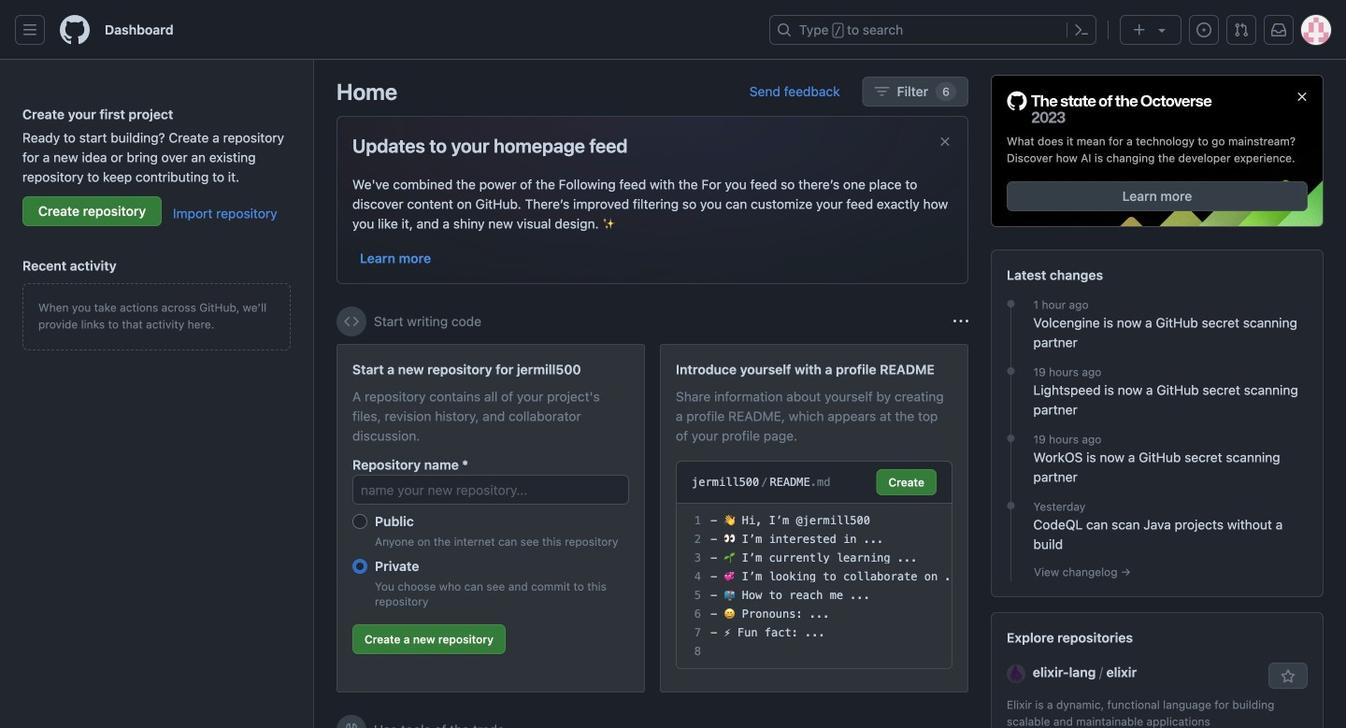 Task type: describe. For each thing, give the bounding box(es) containing it.
code image
[[344, 314, 359, 329]]

notifications image
[[1272, 22, 1287, 37]]

dot fill image
[[1004, 364, 1019, 379]]

close image
[[1295, 89, 1310, 104]]

issue opened image
[[1197, 22, 1212, 37]]

1 dot fill image from the top
[[1004, 297, 1019, 311]]

start a new repository element
[[337, 344, 645, 693]]

filter image
[[875, 84, 890, 99]]

explore element
[[991, 75, 1324, 728]]

github logo image
[[1007, 91, 1213, 125]]

star this repository image
[[1281, 670, 1296, 685]]

command palette image
[[1074, 22, 1089, 37]]

explore repositories navigation
[[991, 613, 1324, 728]]

2 dot fill image from the top
[[1004, 431, 1019, 446]]

introduce yourself with a profile readme element
[[660, 344, 969, 693]]

name your new repository... text field
[[352, 475, 629, 505]]



Task type: vqa. For each thing, say whether or not it's contained in the screenshot.
star this repository icon on the bottom of the page
yes



Task type: locate. For each thing, give the bounding box(es) containing it.
tools image
[[344, 723, 359, 728]]

2 vertical spatial dot fill image
[[1004, 498, 1019, 513]]

git pull request image
[[1234, 22, 1249, 37]]

why am i seeing this? image
[[954, 314, 969, 329]]

None submit
[[877, 469, 937, 496]]

@elixir-lang profile image
[[1007, 665, 1026, 683]]

x image
[[938, 134, 953, 149]]

None radio
[[352, 514, 367, 529], [352, 559, 367, 574], [352, 514, 367, 529], [352, 559, 367, 574]]

0 vertical spatial dot fill image
[[1004, 297, 1019, 311]]

3 dot fill image from the top
[[1004, 498, 1019, 513]]

none submit inside 'introduce yourself with a profile readme' element
[[877, 469, 937, 496]]

triangle down image
[[1155, 22, 1170, 37]]

1 vertical spatial dot fill image
[[1004, 431, 1019, 446]]

dot fill image
[[1004, 297, 1019, 311], [1004, 431, 1019, 446], [1004, 498, 1019, 513]]

homepage image
[[60, 15, 90, 45]]

plus image
[[1132, 22, 1147, 37]]



